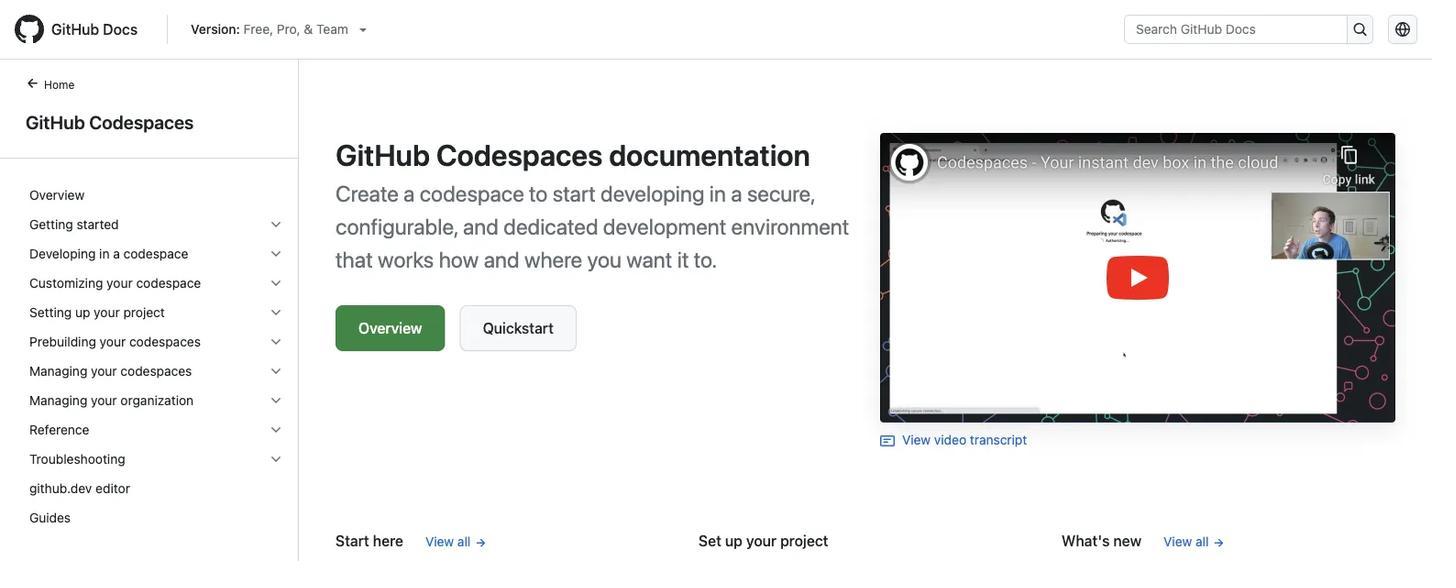 Task type: describe. For each thing, give the bounding box(es) containing it.
that
[[336, 247, 373, 272]]

version:
[[191, 22, 240, 37]]

github.dev editor
[[29, 481, 130, 496]]

set up your project
[[699, 533, 829, 550]]

to.
[[694, 247, 717, 272]]

docs
[[103, 21, 138, 38]]

your for prebuilding your codespaces
[[100, 334, 126, 349]]

your up "prebuilding your codespaces"
[[94, 305, 120, 320]]

dedicated
[[504, 214, 599, 239]]

&
[[304, 22, 313, 37]]

guides link
[[22, 504, 291, 533]]

view all for here
[[426, 534, 471, 550]]

customizing your codespace button
[[22, 269, 291, 298]]

prebuilding your codespaces button
[[22, 327, 291, 357]]

getting
[[29, 217, 73, 232]]

customizing
[[29, 276, 103, 291]]

sc 9kayk9 0 image for managing your codespaces
[[269, 364, 283, 379]]

team
[[316, 22, 348, 37]]

quickstart
[[483, 320, 554, 337]]

developing in a codespace button
[[22, 239, 291, 269]]

your for customizing your codespace
[[107, 276, 133, 291]]

sc 9kayk9 0 image for developing in a codespace
[[269, 247, 283, 261]]

github codespaces documentation create a codespace to start developing in a secure, configurable, and dedicated development environment that works how and where you want it to.
[[336, 138, 850, 272]]

github codespaces
[[26, 111, 194, 133]]

troubleshooting button
[[22, 445, 291, 474]]

github.dev
[[29, 481, 92, 496]]

up for setting
[[75, 305, 90, 320]]

video
[[935, 432, 967, 447]]

sc 9kayk9 0 image for getting started
[[269, 217, 283, 232]]

editor
[[96, 481, 130, 496]]

github.dev editor link
[[22, 474, 291, 504]]

start
[[553, 181, 596, 206]]

getting started button
[[22, 210, 291, 239]]

github for github codespaces documentation create a codespace to start developing in a secure, configurable, and dedicated development environment that works how and where you want it to.
[[336, 138, 430, 172]]

works
[[378, 247, 434, 272]]

in inside github codespaces documentation create a codespace to start developing in a secure, configurable, and dedicated development environment that works how and where you want it to.
[[710, 181, 726, 206]]

project for set up your project
[[781, 533, 829, 550]]

sc 9kayk9 0 image for your
[[269, 305, 283, 320]]

sc 9kayk9 0 image for organization
[[269, 394, 283, 408]]

you
[[587, 247, 622, 272]]

1 vertical spatial overview link
[[336, 305, 445, 351]]

view all for new
[[1164, 534, 1209, 550]]

github codespaces link
[[22, 108, 276, 136]]

prebuilding
[[29, 334, 96, 349]]

view video transcript link
[[881, 432, 1028, 448]]

pro,
[[277, 22, 301, 37]]

0 horizontal spatial overview link
[[22, 181, 291, 210]]

setting up your project button
[[22, 298, 291, 327]]

github for github docs
[[51, 21, 99, 38]]

free,
[[244, 22, 273, 37]]

codespaces for github codespaces
[[89, 111, 194, 133]]

version: free, pro, & team
[[191, 22, 348, 37]]

transcript
[[970, 432, 1028, 447]]

view all link for what's new
[[1164, 533, 1226, 552]]

developing
[[29, 246, 96, 261]]

overview inside github codespaces element
[[29, 188, 85, 203]]

developing in a codespace
[[29, 246, 188, 261]]

github docs link
[[15, 15, 152, 44]]

environment
[[732, 214, 850, 239]]

developing
[[601, 181, 705, 206]]

getting started
[[29, 217, 119, 232]]

create
[[336, 181, 399, 206]]

a inside dropdown button
[[113, 246, 120, 261]]

view all link for start here
[[426, 533, 487, 552]]

in inside dropdown button
[[99, 246, 110, 261]]

start
[[336, 533, 369, 550]]

what's
[[1062, 533, 1110, 550]]

your for managing your organization
[[91, 393, 117, 408]]

reference
[[29, 422, 89, 438]]

setting up your project
[[29, 305, 165, 320]]



Task type: locate. For each thing, give the bounding box(es) containing it.
home link
[[18, 76, 104, 94]]

0 horizontal spatial project
[[123, 305, 165, 320]]

what's new
[[1062, 533, 1142, 550]]

2 view all from the left
[[1164, 534, 1209, 550]]

sc 9kayk9 0 image inside prebuilding your codespaces "dropdown button"
[[269, 335, 283, 349]]

overview link up developing in a codespace dropdown button on the left top of the page
[[22, 181, 291, 210]]

1 horizontal spatial view
[[903, 432, 931, 447]]

4 sc 9kayk9 0 image from the top
[[269, 364, 283, 379]]

1 managing from the top
[[29, 364, 87, 379]]

a
[[404, 181, 415, 206], [731, 181, 743, 206], [113, 246, 120, 261]]

0 horizontal spatial view all
[[426, 534, 471, 550]]

codespace inside github codespaces documentation create a codespace to start developing in a secure, configurable, and dedicated development environment that works how and where you want it to.
[[420, 181, 524, 206]]

managing inside managing your codespaces dropdown button
[[29, 364, 87, 379]]

view right new
[[1164, 534, 1193, 550]]

2 horizontal spatial a
[[731, 181, 743, 206]]

1 horizontal spatial a
[[404, 181, 415, 206]]

view for what's new
[[1164, 534, 1193, 550]]

1 horizontal spatial view all link
[[1164, 533, 1226, 552]]

in
[[710, 181, 726, 206], [99, 246, 110, 261]]

managing down prebuilding at the left
[[29, 364, 87, 379]]

1 vertical spatial overview
[[359, 320, 422, 337]]

managing your organization button
[[22, 386, 291, 416]]

3 sc 9kayk9 0 image from the top
[[269, 394, 283, 408]]

and
[[463, 214, 499, 239], [484, 247, 520, 272]]

0 vertical spatial project
[[123, 305, 165, 320]]

2 all from the left
[[1196, 534, 1209, 550]]

all right here
[[458, 534, 471, 550]]

sc 9kayk9 0 image inside reference dropdown button
[[269, 423, 283, 438]]

your for managing your codespaces
[[91, 364, 117, 379]]

sc 9kayk9 0 image for reference
[[269, 423, 283, 438]]

codespaces inside github codespaces documentation create a codespace to start developing in a secure, configurable, and dedicated development environment that works how and where you want it to.
[[436, 138, 603, 172]]

customizing your codespace
[[29, 276, 201, 291]]

your
[[107, 276, 133, 291], [94, 305, 120, 320], [100, 334, 126, 349], [91, 364, 117, 379], [91, 393, 117, 408], [747, 533, 777, 550]]

home
[[44, 78, 75, 91]]

overview link down works
[[336, 305, 445, 351]]

0 vertical spatial codespace
[[420, 181, 524, 206]]

codespaces down the 'setting up your project' dropdown button in the left bottom of the page
[[129, 334, 201, 349]]

github up create
[[336, 138, 430, 172]]

managing your codespaces button
[[22, 357, 291, 386]]

managing for managing your organization
[[29, 393, 87, 408]]

view all link right new
[[1164, 533, 1226, 552]]

organization
[[121, 393, 194, 408]]

all
[[458, 534, 471, 550], [1196, 534, 1209, 550]]

set
[[699, 533, 722, 550]]

codespaces
[[89, 111, 194, 133], [436, 138, 603, 172]]

sc 9kayk9 0 image
[[269, 217, 283, 232], [269, 247, 283, 261], [269, 335, 283, 349], [269, 364, 283, 379], [269, 423, 283, 438]]

1 horizontal spatial overview
[[359, 320, 422, 337]]

None search field
[[1125, 15, 1374, 44]]

view video transcript
[[903, 432, 1028, 447]]

0 horizontal spatial overview
[[29, 188, 85, 203]]

0 horizontal spatial in
[[99, 246, 110, 261]]

github left the docs
[[51, 21, 99, 38]]

github
[[51, 21, 99, 38], [26, 111, 85, 133], [336, 138, 430, 172]]

codespace down developing in a codespace dropdown button on the left top of the page
[[136, 276, 201, 291]]

triangle down image
[[356, 22, 370, 37]]

select language: current language is english image
[[1396, 22, 1411, 37]]

overview up getting
[[29, 188, 85, 203]]

0 horizontal spatial codespaces
[[89, 111, 194, 133]]

start here
[[336, 533, 404, 550]]

documentation
[[609, 138, 811, 172]]

0 vertical spatial and
[[463, 214, 499, 239]]

managing up reference at the left bottom of the page
[[29, 393, 87, 408]]

your right set
[[747, 533, 777, 550]]

your up managing your organization on the bottom of page
[[91, 364, 117, 379]]

codespaces for prebuilding your codespaces
[[129, 334, 201, 349]]

view all right here
[[426, 534, 471, 550]]

sc 9kayk9 0 image inside customizing your codespace dropdown button
[[269, 276, 283, 291]]

1 vertical spatial up
[[725, 533, 743, 550]]

in down started
[[99, 246, 110, 261]]

1 view all from the left
[[426, 534, 471, 550]]

github codespaces element
[[0, 74, 299, 560]]

managing your codespaces
[[29, 364, 192, 379]]

project inside dropdown button
[[123, 305, 165, 320]]

managing for managing your codespaces
[[29, 364, 87, 379]]

your inside "dropdown button"
[[100, 334, 126, 349]]

1 vertical spatial project
[[781, 533, 829, 550]]

your down managing your codespaces
[[91, 393, 117, 408]]

it
[[678, 247, 689, 272]]

2 vertical spatial codespace
[[136, 276, 201, 291]]

codespaces for github codespaces documentation create a codespace to start developing in a secure, configurable, and dedicated development environment that works how and where you want it to.
[[436, 138, 603, 172]]

reference button
[[22, 416, 291, 445]]

codespace left to at the top left of page
[[420, 181, 524, 206]]

view all link
[[426, 533, 487, 552], [1164, 533, 1226, 552]]

codespaces down home link at the left
[[89, 111, 194, 133]]

started
[[77, 217, 119, 232]]

development
[[603, 214, 727, 239]]

0 vertical spatial overview
[[29, 188, 85, 203]]

1 horizontal spatial all
[[1196, 534, 1209, 550]]

prebuilding your codespaces
[[29, 334, 201, 349]]

1 vertical spatial github
[[26, 111, 85, 133]]

codespace
[[420, 181, 524, 206], [123, 246, 188, 261], [136, 276, 201, 291]]

1 horizontal spatial overview link
[[336, 305, 445, 351]]

in down documentation
[[710, 181, 726, 206]]

managing inside dropdown button
[[29, 393, 87, 408]]

sc 9kayk9 0 image inside troubleshooting dropdown button
[[269, 452, 283, 467]]

up
[[75, 305, 90, 320], [725, 533, 743, 550]]

where
[[525, 247, 583, 272]]

guides
[[29, 510, 71, 526]]

want
[[627, 247, 673, 272]]

view for start here
[[426, 534, 454, 550]]

and right how
[[484, 247, 520, 272]]

1 vertical spatial codespaces
[[121, 364, 192, 379]]

view all link right here
[[426, 533, 487, 552]]

github for github codespaces
[[26, 111, 85, 133]]

1 view all link from the left
[[426, 533, 487, 552]]

view all right new
[[1164, 534, 1209, 550]]

view
[[903, 432, 931, 447], [426, 534, 454, 550], [1164, 534, 1193, 550]]

up for set
[[725, 533, 743, 550]]

Search GitHub Docs search field
[[1125, 16, 1348, 43]]

0 horizontal spatial a
[[113, 246, 120, 261]]

0 vertical spatial github
[[51, 21, 99, 38]]

here
[[373, 533, 404, 550]]

all for what's new
[[1196, 534, 1209, 550]]

1 horizontal spatial view all
[[1164, 534, 1209, 550]]

1 horizontal spatial project
[[781, 533, 829, 550]]

configurable,
[[336, 214, 458, 239]]

1 vertical spatial and
[[484, 247, 520, 272]]

codespaces inside dropdown button
[[121, 364, 192, 379]]

up inside dropdown button
[[75, 305, 90, 320]]

0 vertical spatial up
[[75, 305, 90, 320]]

github down home link at the left
[[26, 111, 85, 133]]

1 horizontal spatial in
[[710, 181, 726, 206]]

overview down works
[[359, 320, 422, 337]]

a left secure,
[[731, 181, 743, 206]]

view all
[[426, 534, 471, 550], [1164, 534, 1209, 550]]

all right new
[[1196, 534, 1209, 550]]

your down "developing in a codespace"
[[107, 276, 133, 291]]

github inside github codespaces documentation create a codespace to start developing in a secure, configurable, and dedicated development environment that works how and where you want it to.
[[336, 138, 430, 172]]

and up how
[[463, 214, 499, 239]]

your up managing your codespaces
[[100, 334, 126, 349]]

project for setting up your project
[[123, 305, 165, 320]]

sc 9kayk9 0 image inside "getting started" dropdown button
[[269, 217, 283, 232]]

0 horizontal spatial up
[[75, 305, 90, 320]]

sc 9kayk9 0 image for codespace
[[269, 276, 283, 291]]

2 view all link from the left
[[1164, 533, 1226, 552]]

2 vertical spatial github
[[336, 138, 430, 172]]

1 sc 9kayk9 0 image from the top
[[269, 217, 283, 232]]

github docs
[[51, 21, 138, 38]]

a up customizing your codespace
[[113, 246, 120, 261]]

sc 9kayk9 0 image inside the 'setting up your project' dropdown button
[[269, 305, 283, 320]]

managing your organization
[[29, 393, 194, 408]]

1 horizontal spatial codespaces
[[436, 138, 603, 172]]

1 horizontal spatial up
[[725, 533, 743, 550]]

overview
[[29, 188, 85, 203], [359, 320, 422, 337]]

0 vertical spatial overview link
[[22, 181, 291, 210]]

how
[[439, 247, 479, 272]]

sc 9kayk9 0 image inside developing in a codespace dropdown button
[[269, 247, 283, 261]]

link image
[[881, 434, 895, 448]]

view right here
[[426, 534, 454, 550]]

4 sc 9kayk9 0 image from the top
[[269, 452, 283, 467]]

0 vertical spatial managing
[[29, 364, 87, 379]]

codespaces down prebuilding your codespaces "dropdown button"
[[121, 364, 192, 379]]

1 sc 9kayk9 0 image from the top
[[269, 276, 283, 291]]

setting
[[29, 305, 72, 320]]

secure,
[[747, 181, 815, 206]]

1 vertical spatial codespace
[[123, 246, 188, 261]]

0 vertical spatial codespaces
[[89, 111, 194, 133]]

project
[[123, 305, 165, 320], [781, 533, 829, 550]]

2 sc 9kayk9 0 image from the top
[[269, 305, 283, 320]]

codespaces up to at the top left of page
[[436, 138, 603, 172]]

sc 9kayk9 0 image
[[269, 276, 283, 291], [269, 305, 283, 320], [269, 394, 283, 408], [269, 452, 283, 467]]

a up configurable,
[[404, 181, 415, 206]]

search image
[[1354, 22, 1368, 37]]

up right set
[[725, 533, 743, 550]]

codespaces inside the github codespaces link
[[89, 111, 194, 133]]

all for start here
[[458, 534, 471, 550]]

1 vertical spatial in
[[99, 246, 110, 261]]

2 managing from the top
[[29, 393, 87, 408]]

5 sc 9kayk9 0 image from the top
[[269, 423, 283, 438]]

0 horizontal spatial view all link
[[426, 533, 487, 552]]

codespaces for managing your codespaces
[[121, 364, 192, 379]]

0 vertical spatial in
[[710, 181, 726, 206]]

codespace down "getting started" dropdown button
[[123, 246, 188, 261]]

sc 9kayk9 0 image for prebuilding your codespaces
[[269, 335, 283, 349]]

1 vertical spatial managing
[[29, 393, 87, 408]]

new
[[1114, 533, 1142, 550]]

2 sc 9kayk9 0 image from the top
[[269, 247, 283, 261]]

to
[[529, 181, 548, 206]]

3 sc 9kayk9 0 image from the top
[[269, 335, 283, 349]]

sc 9kayk9 0 image inside managing your codespaces dropdown button
[[269, 364, 283, 379]]

1 vertical spatial codespaces
[[436, 138, 603, 172]]

view right link icon
[[903, 432, 931, 447]]

codespaces inside "dropdown button"
[[129, 334, 201, 349]]

0 horizontal spatial view
[[426, 534, 454, 550]]

codespaces
[[129, 334, 201, 349], [121, 364, 192, 379]]

0 vertical spatial codespaces
[[129, 334, 201, 349]]

1 all from the left
[[458, 534, 471, 550]]

troubleshooting
[[29, 452, 125, 467]]

2 horizontal spatial view
[[1164, 534, 1193, 550]]

quickstart link
[[460, 305, 577, 351]]

up right setting
[[75, 305, 90, 320]]

managing
[[29, 364, 87, 379], [29, 393, 87, 408]]

0 horizontal spatial all
[[458, 534, 471, 550]]

sc 9kayk9 0 image inside the managing your organization dropdown button
[[269, 394, 283, 408]]

overview link
[[22, 181, 291, 210], [336, 305, 445, 351]]



Task type: vqa. For each thing, say whether or not it's contained in the screenshot.
bottom up
yes



